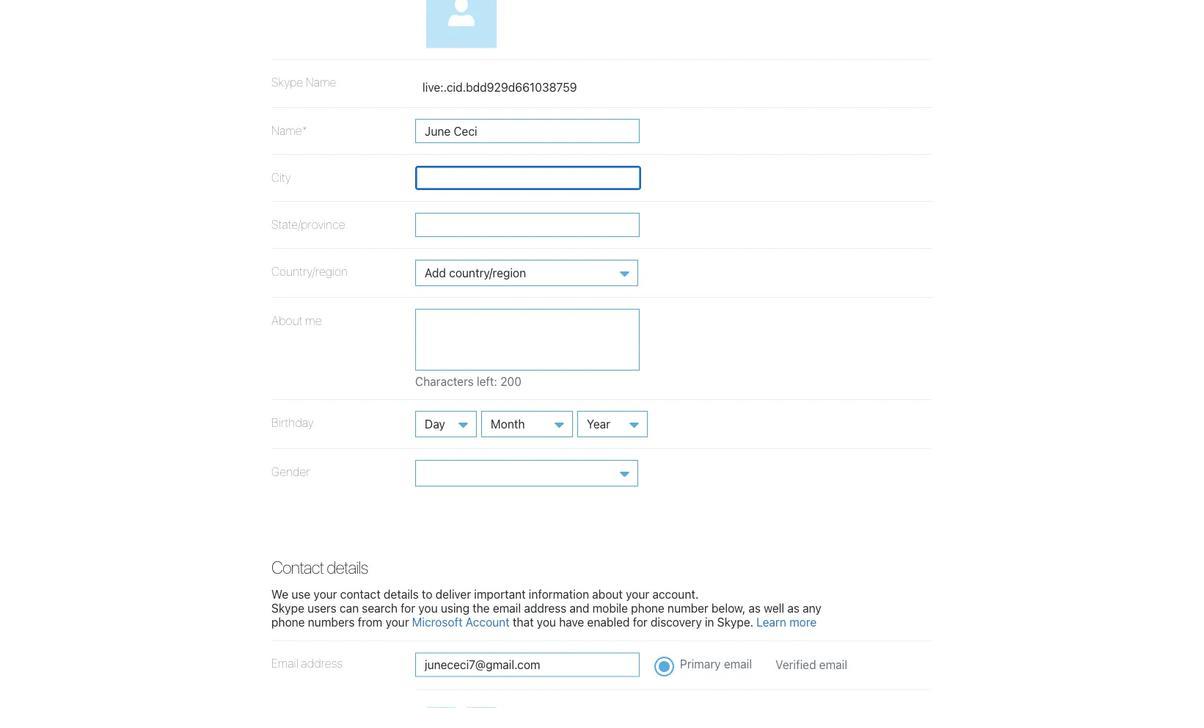 Task type: locate. For each thing, give the bounding box(es) containing it.
your right about
[[626, 587, 650, 601]]

0 vertical spatial skype
[[272, 75, 303, 89]]

as left well
[[749, 601, 761, 615]]

email address
[[272, 657, 343, 671]]

0 horizontal spatial as
[[749, 601, 761, 615]]

country/region
[[272, 264, 348, 278]]

in
[[705, 615, 715, 629]]

any
[[803, 601, 822, 615]]

about
[[272, 313, 303, 327]]

option group
[[272, 641, 932, 708]]

1 horizontal spatial email
[[724, 657, 752, 671]]

1 horizontal spatial for
[[633, 615, 648, 629]]

email down important
[[493, 601, 521, 615]]

primary email
[[680, 657, 752, 671]]

skype left name on the top left of page
[[272, 75, 303, 89]]

account
[[466, 615, 510, 629]]

you down to
[[419, 601, 438, 615]]

you inside we use your contact details to deliver important information about your account. skype users can search for you using the email address and mobile phone number below, as well as any phone numbers from your
[[419, 601, 438, 615]]

for
[[401, 601, 416, 615], [633, 615, 648, 629]]

users
[[308, 601, 337, 615]]

details inside we use your contact details to deliver important information about your account. skype users can search for you using the email address and mobile phone number below, as well as any phone numbers from your
[[384, 587, 419, 601]]

details
[[327, 557, 368, 578], [384, 587, 419, 601]]

1 horizontal spatial details
[[384, 587, 419, 601]]

1 as from the left
[[749, 601, 761, 615]]

0 horizontal spatial for
[[401, 601, 416, 615]]

from
[[358, 615, 383, 629]]

contact
[[272, 557, 324, 578]]

you right "that"
[[537, 615, 556, 629]]

phone down account.
[[631, 601, 665, 615]]

City text field
[[415, 166, 641, 190]]

address
[[524, 601, 567, 615], [301, 657, 343, 671]]

details up the search
[[384, 587, 419, 601]]

1 horizontal spatial your
[[386, 615, 409, 629]]

contact
[[340, 587, 381, 601]]

skype down we
[[272, 601, 305, 615]]

about
[[593, 587, 623, 601]]

phone down we
[[272, 615, 305, 629]]

your
[[314, 587, 337, 601], [626, 587, 650, 601], [386, 615, 409, 629]]

year
[[587, 417, 611, 431]]

option group containing email address
[[272, 641, 932, 708]]

1 vertical spatial skype
[[272, 601, 305, 615]]

number
[[668, 601, 709, 615]]

status
[[415, 374, 590, 388]]

for right the search
[[401, 601, 416, 615]]

me
[[305, 313, 322, 327]]

200
[[501, 374, 522, 388]]

email right "verified"
[[820, 658, 848, 672]]

1 horizontal spatial as
[[788, 601, 800, 615]]

0 vertical spatial address
[[524, 601, 567, 615]]

0 horizontal spatial email
[[493, 601, 521, 615]]

email
[[493, 601, 521, 615], [724, 657, 752, 671], [820, 658, 848, 672]]

as
[[749, 601, 761, 615], [788, 601, 800, 615]]

about me
[[272, 313, 322, 327]]

the
[[473, 601, 490, 615]]

as up the learn more link
[[788, 601, 800, 615]]

2 skype from the top
[[272, 601, 305, 615]]

2 horizontal spatial email
[[820, 658, 848, 672]]

more
[[790, 615, 817, 629]]

skype
[[272, 75, 303, 89], [272, 601, 305, 615]]

email inside we use your contact details to deliver important information about your account. skype users can search for you using the email address and mobile phone number below, as well as any phone numbers from your
[[493, 601, 521, 615]]

learn
[[757, 615, 787, 629]]

1 horizontal spatial phone
[[631, 601, 665, 615]]

address down information
[[524, 601, 567, 615]]

discovery
[[651, 615, 702, 629]]

phone
[[631, 601, 665, 615], [272, 615, 305, 629]]

name*
[[272, 123, 308, 137]]

address inside we use your contact details to deliver important information about your account. skype users can search for you using the email address and mobile phone number below, as well as any phone numbers from your
[[524, 601, 567, 615]]

address right email
[[301, 657, 343, 671]]

using
[[441, 601, 470, 615]]

for right enabled
[[633, 615, 648, 629]]

information
[[529, 587, 589, 601]]

primary
[[680, 657, 721, 671]]

email right primary
[[724, 657, 752, 671]]

1 vertical spatial details
[[384, 587, 419, 601]]

0 vertical spatial details
[[327, 557, 368, 578]]

add country/region
[[425, 266, 526, 279]]

your down the search
[[386, 615, 409, 629]]

characters
[[415, 374, 474, 388]]

birthday
[[272, 415, 314, 429]]

1 vertical spatial address
[[301, 657, 343, 671]]

you
[[419, 601, 438, 615], [537, 615, 556, 629]]

2 horizontal spatial your
[[626, 587, 650, 601]]

State/province text field
[[415, 213, 640, 237]]

email for primary email
[[724, 657, 752, 671]]

1 horizontal spatial you
[[537, 615, 556, 629]]

microsoft
[[412, 615, 463, 629]]

your up 'users' at the bottom of page
[[314, 587, 337, 601]]

0 horizontal spatial you
[[419, 601, 438, 615]]

email
[[272, 657, 298, 671]]

we use your contact details to deliver important information about your account. skype users can search for you using the email address and mobile phone number below, as well as any phone numbers from your
[[272, 587, 822, 629]]

microsoft account that you have enabled for discovery in skype. learn more
[[412, 615, 817, 629]]

1 horizontal spatial address
[[524, 601, 567, 615]]

well
[[764, 601, 785, 615]]

details up the contact
[[327, 557, 368, 578]]

mobile
[[593, 601, 628, 615]]

account.
[[653, 587, 699, 601]]



Task type: describe. For each thing, give the bounding box(es) containing it.
2 as from the left
[[788, 601, 800, 615]]

deliver
[[436, 587, 471, 601]]

learn more link
[[757, 615, 817, 629]]

skype name
[[272, 75, 336, 89]]

1 skype from the top
[[272, 75, 303, 89]]

left:
[[477, 374, 498, 388]]

use
[[292, 587, 311, 601]]

that
[[513, 615, 534, 629]]

month
[[491, 417, 525, 431]]

characters left: 200
[[415, 374, 522, 388]]

city
[[272, 170, 291, 184]]

Email address 1 text field
[[415, 653, 640, 677]]

0 horizontal spatial your
[[314, 587, 337, 601]]

skype.
[[718, 615, 754, 629]]

we
[[272, 587, 289, 601]]

for inside we use your contact details to deliver important information about your account. skype users can search for you using the email address and mobile phone number below, as well as any phone numbers from your
[[401, 601, 416, 615]]

email for verified email
[[820, 658, 848, 672]]

name
[[306, 75, 336, 89]]

contact details
[[272, 557, 368, 578]]

status containing characters left:
[[415, 374, 590, 388]]

can
[[340, 601, 359, 615]]

Name* text field
[[415, 119, 640, 143]]

microsoft account link
[[412, 615, 510, 629]]

to
[[422, 587, 433, 601]]

About me text field
[[415, 309, 640, 370]]

0 horizontal spatial address
[[301, 657, 343, 671]]

country/region
[[449, 266, 526, 279]]

numbers
[[308, 615, 355, 629]]

and
[[570, 601, 590, 615]]

state/province
[[272, 217, 345, 231]]

gender
[[272, 465, 310, 479]]

verified
[[776, 658, 817, 672]]

search
[[362, 601, 398, 615]]

enabled
[[588, 615, 630, 629]]

day
[[425, 417, 445, 431]]

0 horizontal spatial details
[[327, 557, 368, 578]]

skype inside we use your contact details to deliver important information about your account. skype users can search for you using the email address and mobile phone number below, as well as any phone numbers from your
[[272, 601, 305, 615]]

add
[[425, 266, 446, 279]]

important
[[474, 587, 526, 601]]

below,
[[712, 601, 746, 615]]

verified email
[[776, 658, 848, 672]]

Set as primary email radio
[[655, 657, 675, 677]]

have
[[559, 615, 584, 629]]

live:.cid.bdd929d661038759
[[423, 80, 577, 94]]

0 horizontal spatial phone
[[272, 615, 305, 629]]



Task type: vqa. For each thing, say whether or not it's contained in the screenshot.
the your
yes



